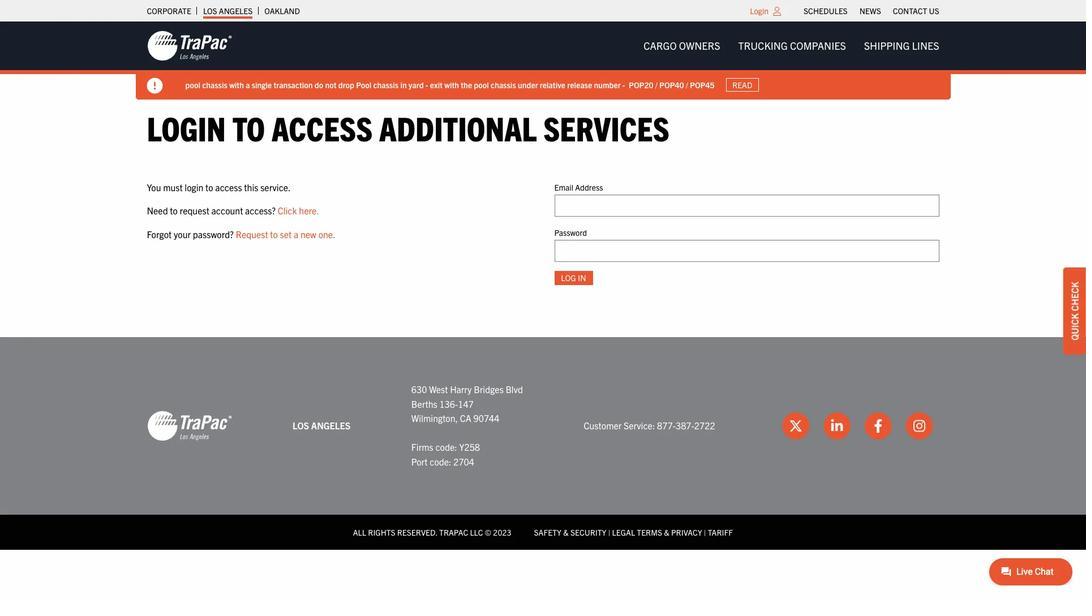Task type: vqa. For each thing, say whether or not it's contained in the screenshot.
the B136 Los Angeles
no



Task type: locate. For each thing, give the bounding box(es) containing it.
a
[[246, 80, 250, 90], [294, 229, 299, 240]]

0 horizontal spatial with
[[229, 80, 244, 90]]

quick check
[[1070, 282, 1081, 341]]

1 vertical spatial angeles
[[311, 420, 351, 432]]

trapac
[[439, 528, 468, 538]]

contact
[[893, 6, 928, 16]]

chassis left single
[[202, 80, 228, 90]]

| left legal in the bottom of the page
[[609, 528, 611, 538]]

need to request account access? click here.
[[147, 205, 319, 216]]

/ left 'pop45'
[[686, 80, 688, 90]]

pop45
[[690, 80, 715, 90]]

-
[[426, 80, 428, 90], [623, 80, 626, 90]]

schedules
[[804, 6, 848, 16]]

login for the 'login' link
[[750, 6, 769, 16]]

not
[[325, 80, 337, 90]]

1 / from the left
[[656, 80, 658, 90]]

1 horizontal spatial /
[[686, 80, 688, 90]]

los angeles
[[203, 6, 253, 16], [293, 420, 351, 432]]

y258
[[459, 442, 480, 453]]

menu bar up the shipping
[[798, 3, 946, 19]]

to right login
[[206, 182, 213, 193]]

pop40
[[660, 80, 684, 90]]

shipping lines
[[865, 39, 940, 52]]

1 horizontal spatial angeles
[[311, 420, 351, 432]]

login to access additional services main content
[[136, 107, 951, 304]]

relative
[[540, 80, 566, 90]]

pool right the
[[474, 80, 489, 90]]

1 vertical spatial los angeles
[[293, 420, 351, 432]]

0 horizontal spatial &
[[564, 528, 569, 538]]

0 vertical spatial menu bar
[[798, 3, 946, 19]]

& right the "safety"
[[564, 528, 569, 538]]

& right terms
[[664, 528, 670, 538]]

you
[[147, 182, 161, 193]]

login inside main content
[[147, 107, 226, 148]]

legal
[[612, 528, 635, 538]]

1 horizontal spatial &
[[664, 528, 670, 538]]

0 horizontal spatial chassis
[[202, 80, 228, 90]]

0 horizontal spatial angeles
[[219, 6, 253, 16]]

with
[[229, 80, 244, 90], [445, 80, 459, 90]]

0 horizontal spatial login
[[147, 107, 226, 148]]

login down solid icon
[[147, 107, 226, 148]]

1 vertical spatial los angeles image
[[147, 410, 232, 442]]

code: up the 2704
[[436, 442, 457, 453]]

1 vertical spatial a
[[294, 229, 299, 240]]

0 horizontal spatial -
[[426, 80, 428, 90]]

with left the
[[445, 80, 459, 90]]

1 - from the left
[[426, 80, 428, 90]]

under
[[518, 80, 538, 90]]

service.
[[261, 182, 291, 193]]

1 | from the left
[[609, 528, 611, 538]]

Email Address text field
[[555, 195, 940, 217]]

request
[[236, 229, 268, 240]]

chassis
[[202, 80, 228, 90], [373, 80, 399, 90], [491, 80, 516, 90]]

0 horizontal spatial |
[[609, 528, 611, 538]]

cargo
[[644, 39, 677, 52]]

1 horizontal spatial pool
[[474, 80, 489, 90]]

1 chassis from the left
[[202, 80, 228, 90]]

solid image
[[147, 78, 163, 94]]

0 horizontal spatial /
[[656, 80, 658, 90]]

0 vertical spatial los angeles
[[203, 6, 253, 16]]

to
[[233, 107, 265, 148], [206, 182, 213, 193], [170, 205, 178, 216], [270, 229, 278, 240]]

1 horizontal spatial |
[[704, 528, 706, 538]]

bridges
[[474, 384, 504, 395]]

los angeles link
[[203, 3, 253, 19]]

- right number
[[623, 80, 626, 90]]

pool
[[185, 80, 200, 90], [474, 80, 489, 90]]

1 los angeles image from the top
[[147, 30, 232, 62]]

1 horizontal spatial -
[[623, 80, 626, 90]]

code:
[[436, 442, 457, 453], [430, 456, 452, 468]]

safety & security | legal terms & privacy | tariff
[[534, 528, 733, 538]]

2 & from the left
[[664, 528, 670, 538]]

0 vertical spatial a
[[246, 80, 250, 90]]

oakland link
[[265, 3, 300, 19]]

1 vertical spatial menu bar
[[635, 34, 949, 57]]

0 vertical spatial los angeles image
[[147, 30, 232, 62]]

tariff
[[708, 528, 733, 538]]

chassis left under in the left top of the page
[[491, 80, 516, 90]]

pool right solid icon
[[185, 80, 200, 90]]

do
[[315, 80, 323, 90]]

pool chassis with a single transaction  do not drop pool chassis in yard -  exit with the pool chassis under relative release number -  pop20 / pop40 / pop45
[[185, 80, 715, 90]]

with left single
[[229, 80, 244, 90]]

- left 'exit' at top
[[426, 80, 428, 90]]

customer service: 877-387-2722
[[584, 420, 716, 432]]

0 horizontal spatial los
[[203, 6, 217, 16]]

login left light image
[[750, 6, 769, 16]]

menu bar
[[798, 3, 946, 19], [635, 34, 949, 57]]

additional
[[379, 107, 537, 148]]

2 with from the left
[[445, 80, 459, 90]]

request to set a new one. link
[[236, 229, 336, 240]]

pool
[[356, 80, 372, 90]]

port
[[412, 456, 428, 468]]

rights
[[368, 528, 396, 538]]

0 horizontal spatial pool
[[185, 80, 200, 90]]

quick
[[1070, 313, 1081, 341]]

corporate
[[147, 6, 191, 16]]

0 vertical spatial angeles
[[219, 6, 253, 16]]

1 with from the left
[[229, 80, 244, 90]]

drop
[[338, 80, 355, 90]]

footer
[[0, 338, 1087, 550]]

customer
[[584, 420, 622, 432]]

cargo owners
[[644, 39, 721, 52]]

a right set on the top left of page
[[294, 229, 299, 240]]

los angeles image
[[147, 30, 232, 62], [147, 410, 232, 442]]

login link
[[750, 6, 769, 16]]

0 vertical spatial los
[[203, 6, 217, 16]]

terms
[[637, 528, 663, 538]]

read
[[733, 80, 753, 90]]

0 vertical spatial login
[[750, 6, 769, 16]]

1 horizontal spatial with
[[445, 80, 459, 90]]

light image
[[774, 7, 782, 16]]

90744
[[474, 413, 500, 424]]

1 horizontal spatial login
[[750, 6, 769, 16]]

account
[[212, 205, 243, 216]]

1 horizontal spatial los angeles
[[293, 420, 351, 432]]

schedules link
[[804, 3, 848, 19]]

menu bar down light image
[[635, 34, 949, 57]]

west
[[429, 384, 448, 395]]

2 pool from the left
[[474, 80, 489, 90]]

a left single
[[246, 80, 250, 90]]

access?
[[245, 205, 276, 216]]

chassis left the in
[[373, 80, 399, 90]]

contact us link
[[893, 3, 940, 19]]

| left tariff link
[[704, 528, 706, 538]]

contact us
[[893, 6, 940, 16]]

&
[[564, 528, 569, 538], [664, 528, 670, 538]]

1 & from the left
[[564, 528, 569, 538]]

0 vertical spatial code:
[[436, 442, 457, 453]]

click here. link
[[278, 205, 319, 216]]

1 horizontal spatial chassis
[[373, 80, 399, 90]]

code: right port at the bottom
[[430, 456, 452, 468]]

click
[[278, 205, 297, 216]]

shipping lines link
[[856, 34, 949, 57]]

banner
[[0, 22, 1087, 100]]

safety
[[534, 528, 562, 538]]

1 vertical spatial login
[[147, 107, 226, 148]]

shipping
[[865, 39, 910, 52]]

1 horizontal spatial a
[[294, 229, 299, 240]]

/ left pop40
[[656, 80, 658, 90]]

1 vertical spatial los
[[293, 420, 309, 432]]

here.
[[299, 205, 319, 216]]

2 horizontal spatial chassis
[[491, 80, 516, 90]]

llc
[[470, 528, 483, 538]]

None submit
[[555, 271, 593, 285]]

services
[[544, 107, 670, 148]]

to right need
[[170, 205, 178, 216]]

set
[[280, 229, 292, 240]]

login
[[750, 6, 769, 16], [147, 107, 226, 148]]

reserved.
[[397, 528, 438, 538]]

banner containing cargo owners
[[0, 22, 1087, 100]]

number
[[594, 80, 621, 90]]



Task type: describe. For each thing, give the bounding box(es) containing it.
news
[[860, 6, 882, 16]]

access
[[272, 107, 373, 148]]

exit
[[430, 80, 443, 90]]

firms code:  y258 port code:  2704
[[412, 442, 480, 468]]

oakland
[[265, 6, 300, 16]]

your
[[174, 229, 191, 240]]

owners
[[679, 39, 721, 52]]

footer containing 630 west harry bridges blvd
[[0, 338, 1087, 550]]

security
[[571, 528, 607, 538]]

request
[[180, 205, 209, 216]]

need
[[147, 205, 168, 216]]

2 chassis from the left
[[373, 80, 399, 90]]

one.
[[319, 229, 336, 240]]

this
[[244, 182, 259, 193]]

companies
[[790, 39, 846, 52]]

privacy
[[672, 528, 703, 538]]

none submit inside login to access additional services main content
[[555, 271, 593, 285]]

2 los angeles image from the top
[[147, 410, 232, 442]]

harry
[[450, 384, 472, 395]]

single
[[252, 80, 272, 90]]

login
[[185, 182, 204, 193]]

los angeles image inside banner
[[147, 30, 232, 62]]

email
[[555, 182, 574, 192]]

1 pool from the left
[[185, 80, 200, 90]]

147
[[458, 398, 474, 410]]

1 vertical spatial code:
[[430, 456, 452, 468]]

pop20
[[629, 80, 654, 90]]

0 horizontal spatial los angeles
[[203, 6, 253, 16]]

legal terms & privacy link
[[612, 528, 703, 538]]

877-
[[658, 420, 676, 432]]

0 horizontal spatial a
[[246, 80, 250, 90]]

in
[[401, 80, 407, 90]]

new
[[301, 229, 317, 240]]

firms
[[412, 442, 434, 453]]

©
[[485, 528, 492, 538]]

3 chassis from the left
[[491, 80, 516, 90]]

tariff link
[[708, 528, 733, 538]]

login to access additional services
[[147, 107, 670, 148]]

2 - from the left
[[623, 80, 626, 90]]

safety & security link
[[534, 528, 607, 538]]

menu bar containing schedules
[[798, 3, 946, 19]]

quick check link
[[1064, 268, 1087, 355]]

2722
[[695, 420, 716, 432]]

password
[[555, 228, 587, 238]]

all
[[353, 528, 366, 538]]

1 horizontal spatial los
[[293, 420, 309, 432]]

all rights reserved. trapac llc © 2023
[[353, 528, 512, 538]]

Password password field
[[555, 240, 940, 262]]

trucking companies link
[[730, 34, 856, 57]]

menu bar containing cargo owners
[[635, 34, 949, 57]]

transaction
[[274, 80, 313, 90]]

email address
[[555, 182, 603, 192]]

yard
[[409, 80, 424, 90]]

service:
[[624, 420, 655, 432]]

check
[[1070, 282, 1081, 311]]

2704
[[454, 456, 475, 468]]

trucking
[[739, 39, 788, 52]]

news link
[[860, 3, 882, 19]]

login for login to access additional services
[[147, 107, 226, 148]]

2 / from the left
[[686, 80, 688, 90]]

136-
[[440, 398, 458, 410]]

to left set on the top left of page
[[270, 229, 278, 240]]

lines
[[913, 39, 940, 52]]

address
[[575, 182, 603, 192]]

387-
[[676, 420, 695, 432]]

must
[[163, 182, 183, 193]]

630
[[412, 384, 427, 395]]

ca
[[460, 413, 472, 424]]

trucking companies
[[739, 39, 846, 52]]

berths
[[412, 398, 438, 410]]

blvd
[[506, 384, 523, 395]]

forgot your password? request to set a new one.
[[147, 229, 336, 240]]

to down single
[[233, 107, 265, 148]]

the
[[461, 80, 472, 90]]

2 | from the left
[[704, 528, 706, 538]]

you must login to access this service.
[[147, 182, 291, 193]]

password?
[[193, 229, 234, 240]]

a inside main content
[[294, 229, 299, 240]]

2023
[[493, 528, 512, 538]]

630 west harry bridges blvd berths 136-147 wilmington, ca 90744
[[412, 384, 523, 424]]

access
[[215, 182, 242, 193]]



